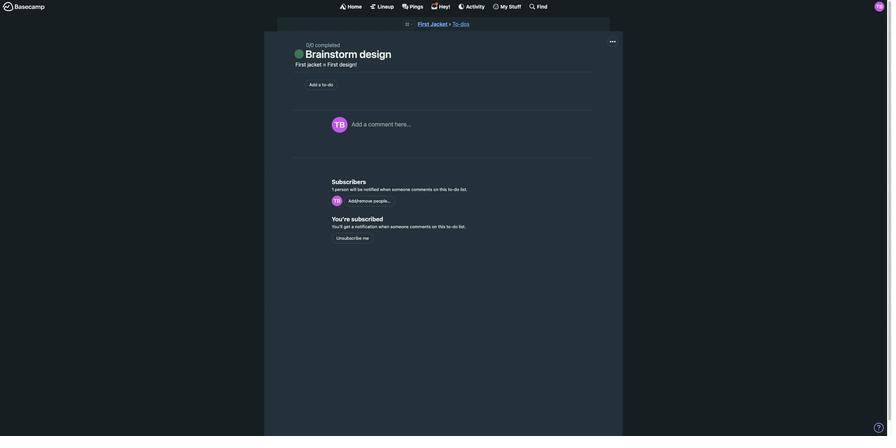 Task type: vqa. For each thing, say whether or not it's contained in the screenshot.
bottommost a
yes



Task type: locate. For each thing, give the bounding box(es) containing it.
0 vertical spatial comments
[[412, 187, 433, 192]]

1
[[332, 187, 334, 192]]

1 vertical spatial do
[[454, 187, 459, 192]]

add left 'comment'
[[352, 121, 362, 128]]

list. inside 'you're subscribed you'll get a notification when someone comments on this to-do list.'
[[459, 225, 466, 230]]

when
[[380, 187, 391, 192], [379, 225, 389, 230]]

this
[[440, 187, 447, 192], [438, 225, 446, 230]]

0 horizontal spatial add
[[310, 82, 317, 88]]

someone inside subscribers 1 person will be notified when someone comments on this to-do list.
[[392, 187, 410, 192]]

0 vertical spatial list.
[[461, 187, 468, 192]]

0 vertical spatial tyler black image
[[875, 2, 885, 12]]

switch accounts image
[[3, 2, 45, 12]]

pings button
[[402, 3, 423, 10]]

unsubscribe me button
[[332, 233, 374, 244]]

get
[[344, 225, 350, 230]]

you're
[[332, 216, 350, 223]]

subscribed
[[352, 216, 383, 223]]

when right notification on the left bottom of the page
[[379, 225, 389, 230]]

0 vertical spatial a
[[319, 82, 321, 88]]

add/remove people… link
[[344, 196, 395, 207]]

comment
[[369, 121, 394, 128]]

list. for subscribers
[[461, 187, 468, 192]]

a right get
[[352, 225, 354, 230]]

2 horizontal spatial first
[[418, 21, 429, 27]]

notification
[[355, 225, 378, 230]]

when inside 'you're subscribed you'll get a notification when someone comments on this to-do list.'
[[379, 225, 389, 230]]

find button
[[529, 3, 548, 10]]

0 horizontal spatial tyler black image
[[332, 117, 348, 133]]

1 horizontal spatial first
[[328, 62, 338, 68]]

hey!
[[439, 3, 451, 9]]

comments inside subscribers 1 person will be notified when someone comments on this to-do list.
[[412, 187, 433, 192]]

1 vertical spatial to-
[[448, 187, 454, 192]]

1 vertical spatial list.
[[459, 225, 466, 230]]

2 horizontal spatial a
[[364, 121, 367, 128]]

when for subscribers
[[380, 187, 391, 192]]

1 vertical spatial when
[[379, 225, 389, 230]]

do inside subscribers 1 person will be notified when someone comments on this to-do list.
[[454, 187, 459, 192]]

do for 1
[[454, 187, 459, 192]]

add
[[310, 82, 317, 88], [352, 121, 362, 128]]

1 vertical spatial a
[[364, 121, 367, 128]]

a inside 'you're subscribed you'll get a notification when someone comments on this to-do list.'
[[352, 225, 354, 230]]

people…
[[374, 199, 391, 204]]

0 vertical spatial this
[[440, 187, 447, 192]]

someone inside 'you're subscribed you'll get a notification when someone comments on this to-do list.'
[[391, 225, 409, 230]]

this inside subscribers 1 person will be notified when someone comments on this to-do list.
[[440, 187, 447, 192]]

to-
[[453, 21, 461, 27]]

1 horizontal spatial add
[[352, 121, 362, 128]]

2 vertical spatial do
[[453, 225, 458, 230]]

2 vertical spatial to-
[[447, 225, 453, 230]]

2 vertical spatial a
[[352, 225, 354, 230]]

a
[[319, 82, 321, 88], [364, 121, 367, 128], [352, 225, 354, 230]]

add inside add a comment here… button
[[352, 121, 362, 128]]

this for you're
[[438, 225, 446, 230]]

on
[[434, 187, 439, 192], [432, 225, 437, 230]]

my stuff
[[501, 3, 521, 9]]

will
[[350, 187, 357, 192]]

1 vertical spatial this
[[438, 225, 446, 230]]

someone down people…
[[391, 225, 409, 230]]

a down jacket
[[319, 82, 321, 88]]

list.
[[461, 187, 468, 192], [459, 225, 466, 230]]

to- inside subscribers 1 person will be notified when someone comments on this to-do list.
[[448, 187, 454, 192]]

on inside subscribers 1 person will be notified when someone comments on this to-do list.
[[434, 187, 439, 192]]

home
[[348, 3, 362, 9]]

first for first jacket = first design!
[[296, 62, 306, 68]]

lineup link
[[370, 3, 394, 10]]

brainstorm design link
[[306, 48, 392, 61]]

do
[[328, 82, 333, 88], [454, 187, 459, 192], [453, 225, 458, 230]]

first
[[418, 21, 429, 27], [296, 62, 306, 68], [328, 62, 338, 68]]

1 vertical spatial on
[[432, 225, 437, 230]]

0/0
[[306, 42, 314, 48]]

on inside 'you're subscribed you'll get a notification when someone comments on this to-do list.'
[[432, 225, 437, 230]]

0 vertical spatial to-
[[322, 82, 328, 88]]

this inside 'you're subscribed you'll get a notification when someone comments on this to-do list.'
[[438, 225, 446, 230]]

unsubscribe
[[337, 236, 362, 241]]

find
[[537, 3, 548, 9]]

1 vertical spatial comments
[[410, 225, 431, 230]]

comments
[[412, 187, 433, 192], [410, 225, 431, 230]]

pings
[[410, 3, 423, 9]]

1 horizontal spatial a
[[352, 225, 354, 230]]

add a comment here…
[[352, 121, 411, 128]]

0 vertical spatial when
[[380, 187, 391, 192]]

a left 'comment'
[[364, 121, 367, 128]]

do inside 'you're subscribed you'll get a notification when someone comments on this to-do list.'
[[453, 225, 458, 230]]

unsubscribe me
[[337, 236, 369, 241]]

lineup
[[378, 3, 394, 9]]

add down jacket
[[310, 82, 317, 88]]

someone for subscribers
[[392, 187, 410, 192]]

when up people…
[[380, 187, 391, 192]]

stuff
[[509, 3, 521, 9]]

to- inside 'you're subscribed you'll get a notification when someone comments on this to-do list.'
[[447, 225, 453, 230]]

someone right the notified
[[392, 187, 410, 192]]

1 vertical spatial add
[[352, 121, 362, 128]]

brainstorm design
[[306, 48, 392, 61]]

tyler black image
[[875, 2, 885, 12], [332, 117, 348, 133]]

0 vertical spatial someone
[[392, 187, 410, 192]]

0 vertical spatial add
[[310, 82, 317, 88]]

first jacket
[[418, 21, 448, 27]]

list. inside subscribers 1 person will be notified when someone comments on this to-do list.
[[461, 187, 468, 192]]

0 horizontal spatial first
[[296, 62, 306, 68]]

to- for subscribed
[[447, 225, 453, 230]]

0 vertical spatial on
[[434, 187, 439, 192]]

first jacket link
[[418, 21, 448, 27]]

comments inside 'you're subscribed you'll get a notification when someone comments on this to-do list.'
[[410, 225, 431, 230]]

activity link
[[458, 3, 485, 10]]

to-
[[322, 82, 328, 88], [448, 187, 454, 192], [447, 225, 453, 230]]

add inside add a to-do button
[[310, 82, 317, 88]]

0 vertical spatial do
[[328, 82, 333, 88]]

do for subscribed
[[453, 225, 458, 230]]

1 vertical spatial someone
[[391, 225, 409, 230]]

a for comment
[[364, 121, 367, 128]]

home link
[[340, 3, 362, 10]]

someone
[[392, 187, 410, 192], [391, 225, 409, 230]]

0 horizontal spatial a
[[319, 82, 321, 88]]

when inside subscribers 1 person will be notified when someone comments on this to-do list.
[[380, 187, 391, 192]]

person
[[335, 187, 349, 192]]

1 horizontal spatial tyler black image
[[875, 2, 885, 12]]



Task type: describe. For each thing, give the bounding box(es) containing it.
tyler black image
[[332, 196, 343, 207]]

add a to-do button
[[305, 80, 338, 91]]

comments for you're
[[410, 225, 431, 230]]

on for subscribers
[[434, 187, 439, 192]]

add/remove
[[349, 199, 373, 204]]

my stuff button
[[493, 3, 521, 10]]

first jacket = first design!
[[296, 62, 357, 68]]

add for add a comment here…
[[352, 121, 362, 128]]

completed
[[315, 42, 340, 48]]

my
[[501, 3, 508, 9]]

design
[[360, 48, 392, 61]]

on for you're
[[432, 225, 437, 230]]

you're subscribed you'll get a notification when someone comments on this to-do list.
[[332, 216, 466, 230]]

here…
[[395, 121, 411, 128]]

jacket
[[431, 21, 448, 27]]

to-dos link
[[453, 21, 470, 27]]

0/0 completed link
[[306, 42, 340, 48]]

someone for you're
[[391, 225, 409, 230]]

to- inside add a to-do button
[[322, 82, 328, 88]]

subscribers 1 person will be notified when someone comments on this to-do list.
[[332, 179, 468, 192]]

do inside button
[[328, 82, 333, 88]]

tyler black image inside main element
[[875, 2, 885, 12]]

add/remove people…
[[349, 199, 391, 204]]

me
[[363, 236, 369, 241]]

jacket
[[307, 62, 322, 68]]

brainstorm
[[306, 48, 357, 61]]

this for subscribers
[[440, 187, 447, 192]]

=
[[323, 62, 326, 68]]

design!
[[339, 62, 357, 68]]

›
[[449, 21, 451, 27]]

dos
[[461, 21, 470, 27]]

0/0 completed
[[306, 42, 340, 48]]

when for you're
[[379, 225, 389, 230]]

notified
[[364, 187, 379, 192]]

you'll
[[332, 225, 343, 230]]

main element
[[0, 0, 888, 13]]

first for first jacket
[[418, 21, 429, 27]]

add a to-do
[[310, 82, 333, 88]]

be
[[358, 187, 363, 192]]

activity
[[466, 3, 485, 9]]

to- for 1
[[448, 187, 454, 192]]

a for to-
[[319, 82, 321, 88]]

subscribers
[[332, 179, 366, 186]]

› to-dos
[[449, 21, 470, 27]]

list. for you're
[[459, 225, 466, 230]]

add for add a to-do
[[310, 82, 317, 88]]

add a comment here… button
[[352, 117, 589, 147]]

1 vertical spatial tyler black image
[[332, 117, 348, 133]]

hey! button
[[431, 2, 451, 10]]

comments for subscribers
[[412, 187, 433, 192]]



